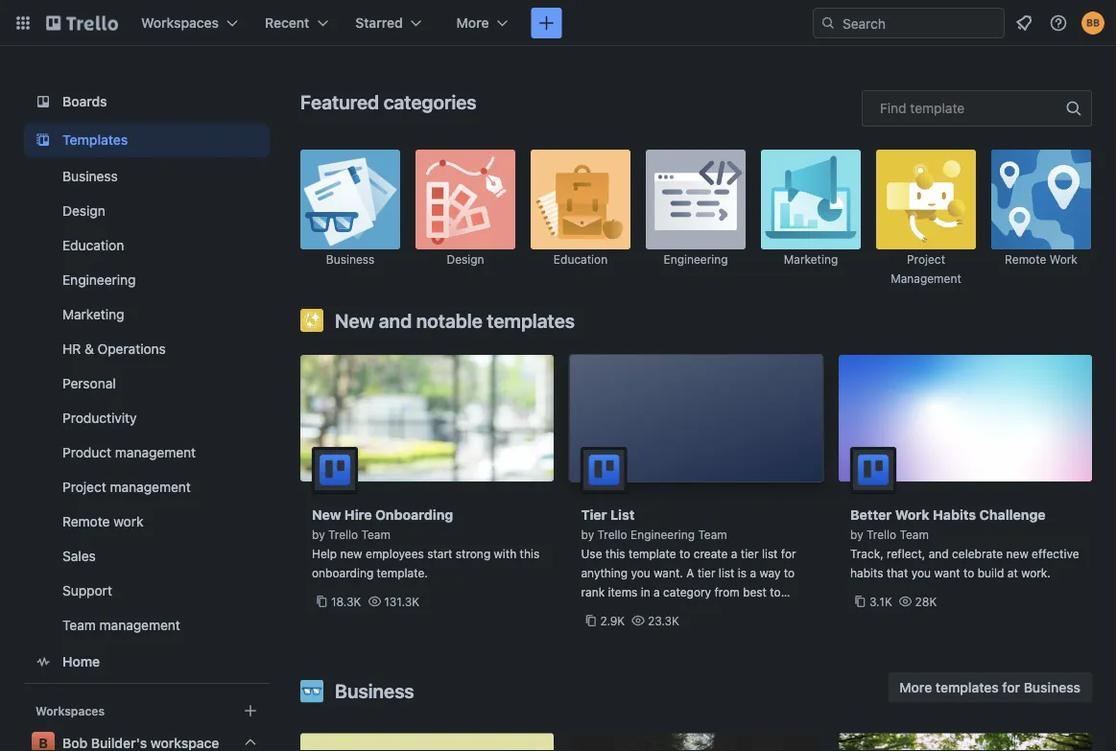 Task type: vqa. For each thing, say whether or not it's contained in the screenshot.
Engineering within the Tier List by Trello Engineering Team Use this template to create a tier list for anything you want. A tier list is a way to rank items in a category from best to worst. This could be: best NBA players, GOAT'd pasta dishes, and tastiest fast food joints.
yes



Task type: locate. For each thing, give the bounding box(es) containing it.
a right is
[[750, 566, 756, 580]]

23.3k
[[648, 614, 679, 628]]

tier list by trello engineering team use this template to create a tier list for anything you want. a tier list is a way to rank items in a category from best to worst. this could be: best nba players, goat'd pasta dishes, and tastiest fast food joints.
[[581, 507, 796, 656]]

productivity link
[[24, 403, 270, 434]]

0 horizontal spatial work
[[113, 514, 143, 530]]

2 horizontal spatial and
[[929, 547, 949, 560]]

trello team image up hire
[[312, 447, 358, 493]]

1 vertical spatial and
[[929, 547, 949, 560]]

from
[[715, 585, 740, 599]]

2.9k
[[600, 614, 625, 628]]

0 vertical spatial best
[[743, 585, 767, 599]]

more inside button
[[900, 679, 932, 695]]

project management
[[891, 253, 961, 286], [62, 479, 191, 495]]

work.
[[1021, 566, 1051, 580]]

template board image
[[32, 129, 55, 152]]

remote work up sales
[[62, 514, 143, 530]]

2 trello from the left
[[597, 528, 627, 541]]

with
[[494, 547, 517, 560]]

to down celebrate
[[963, 566, 974, 580]]

0 horizontal spatial education link
[[24, 230, 270, 261]]

help
[[312, 547, 337, 560]]

and up want
[[929, 547, 949, 560]]

0 vertical spatial work
[[1050, 253, 1078, 266]]

workspaces down home
[[36, 704, 105, 718]]

trello down better
[[867, 528, 897, 541]]

new inside better work habits challenge by trello team track, reflect, and celebrate new effective habits that you want to build at work.
[[1006, 547, 1029, 560]]

and
[[379, 309, 412, 332], [929, 547, 949, 560], [700, 624, 721, 637]]

business link
[[300, 150, 400, 288], [24, 161, 270, 192]]

0 horizontal spatial project management
[[62, 479, 191, 495]]

you inside better work habits challenge by trello team track, reflect, and celebrate new effective habits that you want to build at work.
[[911, 566, 931, 580]]

0 horizontal spatial new
[[340, 547, 362, 560]]

3 by from the left
[[850, 528, 863, 541]]

0 vertical spatial more
[[457, 15, 489, 31]]

home link
[[24, 645, 270, 679]]

trello
[[328, 528, 358, 541], [597, 528, 627, 541], [867, 528, 897, 541]]

you right that
[[911, 566, 931, 580]]

items
[[608, 585, 638, 599]]

bob builder (bobbuilder40) image
[[1082, 12, 1105, 35]]

2 vertical spatial a
[[654, 585, 660, 599]]

engineering link
[[646, 150, 746, 288], [24, 265, 270, 296]]

more inside popup button
[[457, 15, 489, 31]]

this up "anything"
[[605, 547, 625, 560]]

new
[[335, 309, 374, 332], [312, 507, 341, 523]]

work
[[895, 507, 930, 523]]

0 vertical spatial project management
[[891, 253, 961, 286]]

trello down list
[[597, 528, 627, 541]]

marketing
[[784, 253, 838, 266], [62, 307, 124, 322]]

engineering up &
[[62, 272, 136, 288]]

2 vertical spatial engineering
[[631, 528, 695, 541]]

1 horizontal spatial business link
[[300, 150, 400, 288]]

0 vertical spatial for
[[781, 547, 796, 560]]

templates
[[487, 309, 575, 332], [936, 679, 999, 695]]

1 vertical spatial design
[[447, 253, 484, 266]]

team management link
[[24, 610, 270, 641]]

team inside the tier list by trello engineering team use this template to create a tier list for anything you want. a tier list is a way to rank items in a category from best to worst. this could be: best nba players, goat'd pasta dishes, and tastiest fast food joints.
[[698, 528, 727, 541]]

1 vertical spatial template
[[629, 547, 676, 560]]

0 vertical spatial design
[[62, 203, 105, 219]]

business
[[62, 168, 118, 184], [326, 253, 375, 266], [1024, 679, 1081, 695], [335, 680, 414, 703]]

0 vertical spatial project management link
[[876, 150, 976, 288]]

by up help
[[312, 528, 325, 541]]

0 horizontal spatial and
[[379, 309, 412, 332]]

0 horizontal spatial you
[[631, 566, 651, 580]]

trello engineering team image
[[581, 447, 627, 493]]

you
[[631, 566, 651, 580], [911, 566, 931, 580]]

list up way
[[762, 547, 778, 560]]

anything
[[581, 566, 628, 580]]

0 horizontal spatial remote work link
[[24, 507, 270, 537]]

1 vertical spatial project management link
[[24, 472, 270, 503]]

back to home image
[[46, 8, 118, 38]]

a right in on the right bottom
[[654, 585, 660, 599]]

and inside the tier list by trello engineering team use this template to create a tier list for anything you want. a tier list is a way to rank items in a category from best to worst. this could be: best nba players, goat'd pasta dishes, and tastiest fast food joints.
[[700, 624, 721, 637]]

to right way
[[784, 566, 795, 580]]

0 horizontal spatial marketing
[[62, 307, 124, 322]]

hr & operations
[[62, 341, 166, 357]]

by
[[312, 528, 325, 541], [581, 528, 594, 541], [850, 528, 863, 541]]

effective
[[1032, 547, 1079, 560]]

2 horizontal spatial by
[[850, 528, 863, 541]]

templates right notable
[[487, 309, 575, 332]]

1 vertical spatial workspaces
[[36, 704, 105, 718]]

2 you from the left
[[911, 566, 931, 580]]

1 horizontal spatial trello team image
[[850, 447, 896, 493]]

1 trello team image from the left
[[312, 447, 358, 493]]

list left is
[[719, 566, 735, 580]]

template.
[[377, 566, 428, 580]]

project down project management icon
[[907, 253, 945, 266]]

0 horizontal spatial education
[[62, 238, 124, 253]]

2 new from the left
[[1006, 547, 1029, 560]]

0 vertical spatial workspaces
[[141, 15, 219, 31]]

design link
[[416, 150, 515, 288], [24, 196, 270, 226]]

1 by from the left
[[312, 528, 325, 541]]

to
[[679, 547, 690, 560], [784, 566, 795, 580], [963, 566, 974, 580], [770, 585, 781, 599]]

rank
[[581, 585, 605, 599]]

1 horizontal spatial by
[[581, 528, 594, 541]]

team down work
[[900, 528, 929, 541]]

more left create board or workspace icon
[[457, 15, 489, 31]]

more down 28k
[[900, 679, 932, 695]]

home image
[[32, 651, 55, 674]]

design down design icon
[[447, 253, 484, 266]]

management down support link at the bottom left
[[99, 618, 180, 633]]

work up sales link
[[113, 514, 143, 530]]

project inside project management
[[907, 253, 945, 266]]

1 vertical spatial new
[[312, 507, 341, 523]]

2 trello team image from the left
[[850, 447, 896, 493]]

by up track,
[[850, 528, 863, 541]]

2 vertical spatial and
[[700, 624, 721, 637]]

business inside button
[[1024, 679, 1081, 695]]

0 horizontal spatial this
[[520, 547, 540, 560]]

1 horizontal spatial template
[[910, 100, 965, 116]]

better work habits challenge by trello team track, reflect, and celebrate new effective habits that you want to build at work.
[[850, 507, 1079, 580]]

new inside new hire onboarding by trello team help new employees start strong with this onboarding template.
[[340, 547, 362, 560]]

28k
[[915, 595, 937, 608]]

is
[[738, 566, 747, 580]]

0 horizontal spatial templates
[[487, 309, 575, 332]]

1 vertical spatial project management
[[62, 479, 191, 495]]

new up onboarding
[[340, 547, 362, 560]]

team up 'create'
[[698, 528, 727, 541]]

0 horizontal spatial more
[[457, 15, 489, 31]]

work down remote work icon
[[1050, 253, 1078, 266]]

education link for the 'project management' link to the right's engineering link
[[531, 150, 631, 288]]

0 vertical spatial business icon image
[[300, 150, 400, 250]]

education
[[62, 238, 124, 253], [554, 253, 608, 266]]

be:
[[677, 605, 694, 618]]

team inside better work habits challenge by trello team track, reflect, and celebrate new effective habits that you want to build at work.
[[900, 528, 929, 541]]

trello team image for new
[[312, 447, 358, 493]]

sales link
[[24, 541, 270, 572]]

1 horizontal spatial design link
[[416, 150, 515, 288]]

templates link
[[24, 123, 270, 157]]

0 horizontal spatial best
[[697, 605, 721, 618]]

business link for design link for the hr & operations link's engineering link
[[24, 161, 270, 192]]

1 horizontal spatial a
[[731, 547, 737, 560]]

1 horizontal spatial new
[[1006, 547, 1029, 560]]

work
[[1050, 253, 1078, 266], [113, 514, 143, 530]]

new up the at
[[1006, 547, 1029, 560]]

more for more
[[457, 15, 489, 31]]

habits
[[933, 507, 976, 523]]

1 horizontal spatial list
[[762, 547, 778, 560]]

1 you from the left
[[631, 566, 651, 580]]

this right with
[[520, 547, 540, 560]]

1 horizontal spatial workspaces
[[141, 15, 219, 31]]

0 vertical spatial project
[[907, 253, 945, 266]]

featured
[[300, 90, 379, 113]]

template right find
[[910, 100, 965, 116]]

new inside new hire onboarding by trello team help new employees start strong with this onboarding template.
[[312, 507, 341, 523]]

for inside more templates for business button
[[1002, 679, 1020, 695]]

boards
[[62, 94, 107, 109]]

0 horizontal spatial tier
[[697, 566, 715, 580]]

marketing up &
[[62, 307, 124, 322]]

1 vertical spatial marketing link
[[24, 299, 270, 330]]

project management icon image
[[876, 150, 976, 250]]

workspaces inside popup button
[[141, 15, 219, 31]]

habits
[[850, 566, 883, 580]]

0 horizontal spatial for
[[781, 547, 796, 560]]

0 horizontal spatial list
[[719, 566, 735, 580]]

hire
[[344, 507, 372, 523]]

marketing down marketing icon
[[784, 253, 838, 266]]

a right 'create'
[[731, 547, 737, 560]]

by up use
[[581, 528, 594, 541]]

tier
[[581, 507, 607, 523]]

remote up sales
[[62, 514, 110, 530]]

2 business icon image from the top
[[300, 680, 323, 703]]

marketing link for the hr & operations link's engineering link
[[24, 299, 270, 330]]

0 horizontal spatial by
[[312, 528, 325, 541]]

0 horizontal spatial design
[[62, 203, 105, 219]]

1 horizontal spatial this
[[605, 547, 625, 560]]

1 horizontal spatial for
[[1002, 679, 1020, 695]]

starred button
[[344, 8, 434, 38]]

and left notable
[[379, 309, 412, 332]]

template inside the tier list by trello engineering team use this template to create a tier list for anything you want. a tier list is a way to rank items in a category from best to worst. this could be: best nba players, goat'd pasta dishes, and tastiest fast food joints.
[[629, 547, 676, 560]]

tier
[[741, 547, 759, 560], [697, 566, 715, 580]]

1 horizontal spatial engineering link
[[646, 150, 746, 288]]

trello down hire
[[328, 528, 358, 541]]

project management down product management in the bottom left of the page
[[62, 479, 191, 495]]

0 horizontal spatial project
[[62, 479, 106, 495]]

engineering
[[664, 253, 728, 266], [62, 272, 136, 288], [631, 528, 695, 541]]

for inside the tier list by trello engineering team use this template to create a tier list for anything you want. a tier list is a way to rank items in a category from best to worst. this could be: best nba players, goat'd pasta dishes, and tastiest fast food joints.
[[781, 547, 796, 560]]

design link for the 'project management' link to the right's engineering link
[[416, 150, 515, 288]]

challenge
[[980, 507, 1046, 523]]

engineering icon image
[[646, 150, 746, 250]]

1 vertical spatial for
[[1002, 679, 1020, 695]]

team inside new hire onboarding by trello team help new employees start strong with this onboarding template.
[[361, 528, 391, 541]]

templates
[[62, 132, 128, 148]]

1 horizontal spatial and
[[700, 624, 721, 637]]

remote work icon image
[[991, 150, 1091, 250]]

1 horizontal spatial education link
[[531, 150, 631, 288]]

team
[[361, 528, 391, 541], [698, 528, 727, 541], [900, 528, 929, 541], [62, 618, 96, 633]]

2 horizontal spatial a
[[750, 566, 756, 580]]

workspaces
[[141, 15, 219, 31], [36, 704, 105, 718]]

0 horizontal spatial engineering link
[[24, 265, 270, 296]]

new
[[340, 547, 362, 560], [1006, 547, 1029, 560]]

0 horizontal spatial trello
[[328, 528, 358, 541]]

tier up is
[[741, 547, 759, 560]]

1 vertical spatial project
[[62, 479, 106, 495]]

1 horizontal spatial trello
[[597, 528, 627, 541]]

management
[[891, 272, 961, 286], [115, 445, 196, 461], [110, 479, 191, 495], [99, 618, 180, 633]]

project management down project management icon
[[891, 253, 961, 286]]

trello team image
[[312, 447, 358, 493], [850, 447, 896, 493]]

engineering down the engineering icon
[[664, 253, 728, 266]]

1 vertical spatial engineering
[[62, 272, 136, 288]]

tastiest
[[724, 624, 764, 637]]

best down is
[[743, 585, 767, 599]]

business icon image
[[300, 150, 400, 250], [300, 680, 323, 703]]

1 vertical spatial work
[[113, 514, 143, 530]]

new for new and notable templates
[[335, 309, 374, 332]]

2 this from the left
[[605, 547, 625, 560]]

0 horizontal spatial business link
[[24, 161, 270, 192]]

0 vertical spatial tier
[[741, 547, 759, 560]]

workspaces up boards link
[[141, 15, 219, 31]]

2 by from the left
[[581, 528, 594, 541]]

by inside better work habits challenge by trello team track, reflect, and celebrate new effective habits that you want to build at work.
[[850, 528, 863, 541]]

1 horizontal spatial marketing link
[[761, 150, 861, 288]]

1 vertical spatial business icon image
[[300, 680, 323, 703]]

0 vertical spatial marketing link
[[761, 150, 861, 288]]

new left notable
[[335, 309, 374, 332]]

remote down remote work icon
[[1005, 253, 1046, 266]]

sales
[[62, 548, 96, 564]]

tier right a
[[697, 566, 715, 580]]

by inside the tier list by trello engineering team use this template to create a tier list for anything you want. a tier list is a way to rank items in a category from best to worst. this could be: best nba players, goat'd pasta dishes, and tastiest fast food joints.
[[581, 528, 594, 541]]

and right dishes,
[[700, 624, 721, 637]]

1 vertical spatial templates
[[936, 679, 999, 695]]

list
[[762, 547, 778, 560], [719, 566, 735, 580]]

marketing link
[[761, 150, 861, 288], [24, 299, 270, 330]]

project down product on the left bottom
[[62, 479, 106, 495]]

reflect,
[[887, 547, 925, 560]]

0 horizontal spatial remote work
[[62, 514, 143, 530]]

1 this from the left
[[520, 547, 540, 560]]

board image
[[32, 90, 55, 113]]

1 horizontal spatial more
[[900, 679, 932, 695]]

trello team image up better
[[850, 447, 896, 493]]

1 horizontal spatial project
[[907, 253, 945, 266]]

3 trello from the left
[[867, 528, 897, 541]]

1 horizontal spatial templates
[[936, 679, 999, 695]]

template up want.
[[629, 547, 676, 560]]

templates inside more templates for business button
[[936, 679, 999, 695]]

best
[[743, 585, 767, 599], [697, 605, 721, 618]]

1 vertical spatial a
[[750, 566, 756, 580]]

engineering up want.
[[631, 528, 695, 541]]

management down productivity link
[[115, 445, 196, 461]]

0 vertical spatial remote work link
[[991, 150, 1091, 288]]

1 trello from the left
[[328, 528, 358, 541]]

0 horizontal spatial template
[[629, 547, 676, 560]]

0 vertical spatial new
[[335, 309, 374, 332]]

you up in on the right bottom
[[631, 566, 651, 580]]

want
[[934, 566, 960, 580]]

team down "support"
[[62, 618, 96, 633]]

list
[[610, 507, 635, 523]]

new left hire
[[312, 507, 341, 523]]

management down product management link
[[110, 479, 191, 495]]

remote work down remote work icon
[[1005, 253, 1078, 266]]

design down templates
[[62, 203, 105, 219]]

team down hire
[[361, 528, 391, 541]]

templates down 28k
[[936, 679, 999, 695]]

search image
[[821, 15, 836, 31]]

0 vertical spatial marketing
[[784, 253, 838, 266]]

2 horizontal spatial trello
[[867, 528, 897, 541]]

create a workspace image
[[239, 700, 262, 723]]

0 vertical spatial engineering
[[664, 253, 728, 266]]

1 new from the left
[[340, 547, 362, 560]]

1 horizontal spatial remote
[[1005, 253, 1046, 266]]

1 horizontal spatial you
[[911, 566, 931, 580]]

productivity
[[62, 410, 137, 426]]

best right be: at the right of the page
[[697, 605, 721, 618]]

and inside better work habits challenge by trello team track, reflect, and celebrate new effective habits that you want to build at work.
[[929, 547, 949, 560]]

remote
[[1005, 253, 1046, 266], [62, 514, 110, 530]]



Task type: describe. For each thing, give the bounding box(es) containing it.
open information menu image
[[1049, 13, 1068, 33]]

at
[[1007, 566, 1018, 580]]

support
[[62, 583, 112, 599]]

category
[[663, 585, 711, 599]]

players,
[[752, 605, 794, 618]]

fast
[[767, 624, 788, 637]]

pasta
[[625, 624, 655, 637]]

management for the leftmost the 'project management' link
[[110, 479, 191, 495]]

a
[[686, 566, 694, 580]]

that
[[887, 566, 908, 580]]

management for team management link
[[99, 618, 180, 633]]

featured categories
[[300, 90, 477, 113]]

this inside new hire onboarding by trello team help new employees start strong with this onboarding template.
[[520, 547, 540, 560]]

Search field
[[836, 9, 1004, 37]]

Find template field
[[862, 90, 1092, 127]]

1 horizontal spatial design
[[447, 253, 484, 266]]

celebrate
[[952, 547, 1003, 560]]

create board or workspace image
[[537, 13, 556, 33]]

worst.
[[581, 605, 614, 618]]

track,
[[850, 547, 884, 560]]

onboarding
[[312, 566, 374, 580]]

1 vertical spatial tier
[[697, 566, 715, 580]]

employees
[[366, 547, 424, 560]]

this
[[618, 605, 641, 618]]

design icon image
[[416, 150, 515, 250]]

hr & operations link
[[24, 334, 270, 365]]

1 vertical spatial remote
[[62, 514, 110, 530]]

could
[[644, 605, 674, 618]]

0 horizontal spatial project management link
[[24, 472, 270, 503]]

way
[[760, 566, 781, 580]]

1 vertical spatial list
[[719, 566, 735, 580]]

0 horizontal spatial workspaces
[[36, 704, 105, 718]]

find
[[880, 100, 907, 116]]

to up players,
[[770, 585, 781, 599]]

starred
[[355, 15, 403, 31]]

home
[[62, 654, 100, 670]]

education link for the hr & operations link's engineering link
[[24, 230, 270, 261]]

marketing icon image
[[761, 150, 861, 250]]

create
[[694, 547, 728, 560]]

new for new hire onboarding by trello team help new employees start strong with this onboarding template.
[[312, 507, 341, 523]]

1 horizontal spatial tier
[[741, 547, 759, 560]]

primary element
[[0, 0, 1116, 46]]

nba
[[724, 605, 748, 618]]

design link for the hr & operations link's engineering link
[[24, 196, 270, 226]]

1 vertical spatial best
[[697, 605, 721, 618]]

start
[[427, 547, 452, 560]]

recent button
[[253, 8, 340, 38]]

marketing link for the 'project management' link to the right's engineering link
[[761, 150, 861, 288]]

0 vertical spatial list
[[762, 547, 778, 560]]

0 vertical spatial templates
[[487, 309, 575, 332]]

1 horizontal spatial best
[[743, 585, 767, 599]]

1 horizontal spatial project management
[[891, 253, 961, 286]]

want.
[[654, 566, 683, 580]]

engineering link for the 'project management' link to the right
[[646, 150, 746, 288]]

onboarding
[[375, 507, 453, 523]]

1 vertical spatial marketing
[[62, 307, 124, 322]]

build
[[978, 566, 1004, 580]]

hr
[[62, 341, 81, 357]]

0 horizontal spatial a
[[654, 585, 660, 599]]

product management
[[62, 445, 196, 461]]

0 vertical spatial remote work
[[1005, 253, 1078, 266]]

workspaces button
[[130, 8, 250, 38]]

engineering inside the tier list by trello engineering team use this template to create a tier list for anything you want. a tier list is a way to rank items in a category from best to worst. this could be: best nba players, goat'd pasta dishes, and tastiest fast food joints.
[[631, 528, 695, 541]]

1 business icon image from the top
[[300, 150, 400, 250]]

you inside the tier list by trello engineering team use this template to create a tier list for anything you want. a tier list is a way to rank items in a category from best to worst. this could be: best nba players, goat'd pasta dishes, and tastiest fast food joints.
[[631, 566, 651, 580]]

template inside field
[[910, 100, 965, 116]]

business link for the 'project management' link to the right's engineering link design link
[[300, 150, 400, 288]]

find template
[[880, 100, 965, 116]]

1 horizontal spatial project management link
[[876, 150, 976, 288]]

use
[[581, 547, 602, 560]]

operations
[[98, 341, 166, 357]]

to inside better work habits challenge by trello team track, reflect, and celebrate new effective habits that you want to build at work.
[[963, 566, 974, 580]]

more templates for business
[[900, 679, 1081, 695]]

strong
[[456, 547, 491, 560]]

recent
[[265, 15, 309, 31]]

&
[[84, 341, 94, 357]]

categories
[[384, 90, 477, 113]]

product management link
[[24, 438, 270, 468]]

management for product management link
[[115, 445, 196, 461]]

more templates for business button
[[888, 672, 1092, 703]]

goat'd
[[581, 624, 622, 637]]

joints.
[[609, 643, 642, 656]]

trello inside the tier list by trello engineering team use this template to create a tier list for anything you want. a tier list is a way to rank items in a category from best to worst. this could be: best nba players, goat'd pasta dishes, and tastiest fast food joints.
[[597, 528, 627, 541]]

0 vertical spatial a
[[731, 547, 737, 560]]

product
[[62, 445, 111, 461]]

notable
[[416, 309, 483, 332]]

1 horizontal spatial marketing
[[784, 253, 838, 266]]

new hire onboarding by trello team help new employees start strong with this onboarding template.
[[312, 507, 540, 580]]

boards link
[[24, 84, 270, 119]]

this inside the tier list by trello engineering team use this template to create a tier list for anything you want. a tier list is a way to rank items in a category from best to worst. this could be: best nba players, goat'd pasta dishes, and tastiest fast food joints.
[[605, 547, 625, 560]]

trello team image for better
[[850, 447, 896, 493]]

food
[[581, 643, 606, 656]]

trello inside better work habits challenge by trello team track, reflect, and celebrate new effective habits that you want to build at work.
[[867, 528, 897, 541]]

131.3k
[[384, 595, 420, 608]]

engineering link for the hr & operations link
[[24, 265, 270, 296]]

new and notable templates
[[335, 309, 575, 332]]

to up a
[[679, 547, 690, 560]]

1 horizontal spatial education
[[554, 253, 608, 266]]

dishes,
[[658, 624, 697, 637]]

1 vertical spatial remote work link
[[24, 507, 270, 537]]

team management
[[62, 618, 180, 633]]

18.3k
[[331, 595, 361, 608]]

management down project management icon
[[891, 272, 961, 286]]

by inside new hire onboarding by trello team help new employees start strong with this onboarding template.
[[312, 528, 325, 541]]

1 horizontal spatial remote work link
[[991, 150, 1091, 288]]

trello inside new hire onboarding by trello team help new employees start strong with this onboarding template.
[[328, 528, 358, 541]]

in
[[641, 585, 650, 599]]

0 vertical spatial and
[[379, 309, 412, 332]]

3.1k
[[870, 595, 892, 608]]

better
[[850, 507, 892, 523]]

personal
[[62, 376, 116, 392]]

more button
[[445, 8, 520, 38]]

education icon image
[[531, 150, 631, 250]]

more for more templates for business
[[900, 679, 932, 695]]

support link
[[24, 576, 270, 607]]

personal link
[[24, 369, 270, 399]]

0 notifications image
[[1013, 12, 1036, 35]]



